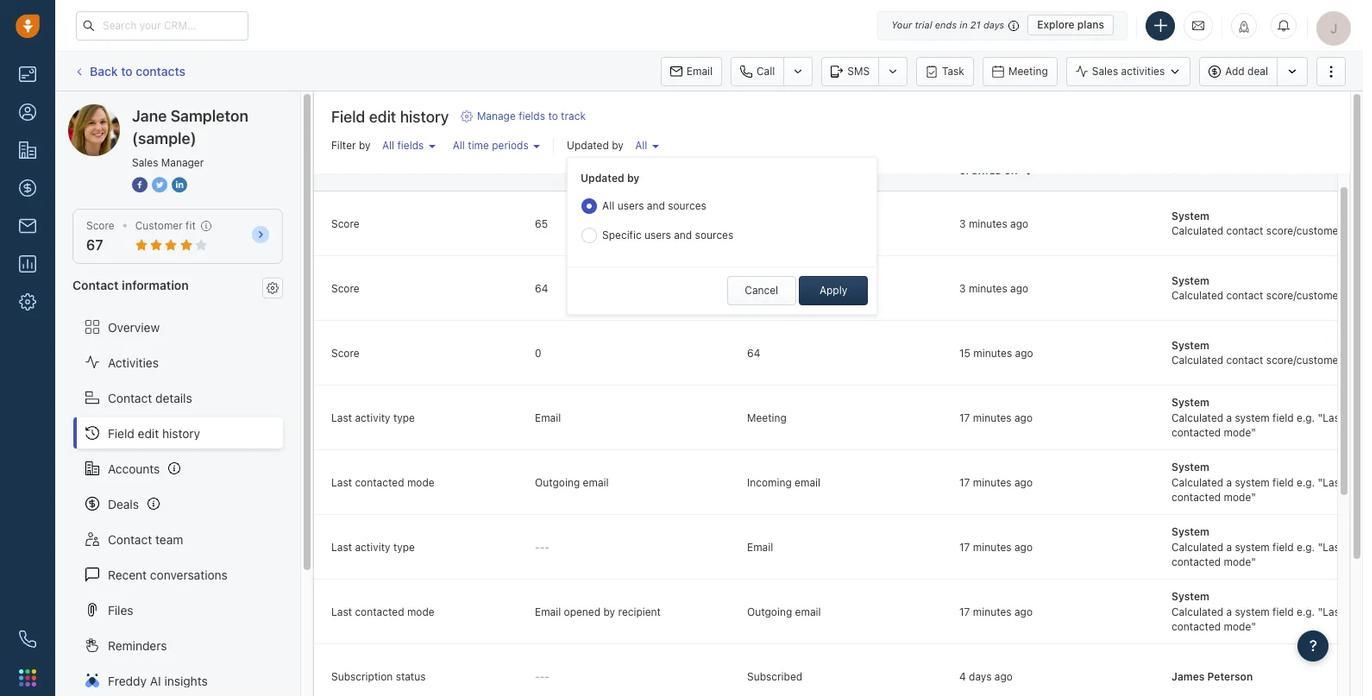 Task type: locate. For each thing, give the bounding box(es) containing it.
field for incoming email
[[1273, 476, 1294, 489]]

--- down email opened by recipient
[[535, 670, 550, 683]]

1 vertical spatial outgoing email
[[747, 606, 821, 618]]

mode
[[407, 476, 435, 489], [407, 606, 435, 618]]

1 horizontal spatial outgoing email
[[747, 606, 821, 618]]

1 3 from the top
[[960, 217, 966, 230]]

score/customer
[[1267, 225, 1343, 237], [1267, 289, 1343, 302], [1267, 354, 1343, 367]]

2 score/customer from the top
[[1267, 289, 1343, 302]]

activity
[[355, 411, 391, 424], [355, 541, 391, 554]]

contact up recent at the bottom left of the page
[[108, 532, 152, 547]]

2 vertical spatial contact
[[108, 532, 152, 547]]

1 vertical spatial meeting
[[747, 411, 787, 424]]

outgoing
[[535, 476, 580, 489], [747, 606, 793, 618]]

email left call 'button'
[[687, 64, 713, 77]]

meeting
[[1009, 64, 1048, 77], [747, 411, 787, 424]]

--- for last activity type
[[535, 541, 550, 554]]

0 horizontal spatial field edit history
[[108, 426, 200, 441]]

1 system from the top
[[1236, 411, 1270, 424]]

field edit history up the all fields
[[331, 108, 449, 126]]

3 system calculated contact score/customer fit from the top
[[1172, 339, 1356, 367]]

all
[[635, 139, 648, 152], [382, 139, 395, 152], [453, 139, 465, 152], [603, 200, 615, 213]]

information
[[122, 278, 189, 293]]

2 system calculated contact score/customer fit from the top
[[1172, 274, 1356, 302]]

17 minutes ago for incoming email
[[960, 476, 1033, 489]]

1 last contacted mode from the top
[[331, 476, 435, 489]]

4 17 from the top
[[960, 606, 971, 618]]

1 vertical spatial edit
[[138, 426, 159, 441]]

back
[[90, 64, 118, 78]]

--- up email opened by recipient
[[535, 541, 550, 554]]

0 horizontal spatial and
[[647, 200, 665, 213]]

0 vertical spatial edit
[[369, 108, 396, 126]]

score for 64
[[331, 282, 360, 295]]

(sample) down the jane sampleton (sample)
[[132, 129, 196, 148]]

3 e.g. from the top
[[1297, 541, 1316, 554]]

1 vertical spatial and
[[674, 229, 692, 242]]

0 vertical spatial contact
[[73, 278, 119, 293]]

3 last from the top
[[331, 541, 352, 554]]

2 a from the top
[[1227, 476, 1233, 489]]

0 vertical spatial (sample)
[[195, 104, 244, 118]]

contacted for incoming email
[[1172, 491, 1221, 504]]

to
[[121, 64, 133, 78], [548, 110, 558, 123]]

previous value
[[535, 165, 613, 175]]

fit for 65
[[1346, 225, 1356, 237]]

edit
[[369, 108, 396, 126], [138, 426, 159, 441]]

fit for 64
[[1346, 289, 1356, 302]]

ends
[[935, 19, 957, 30]]

and for all
[[647, 200, 665, 213]]

1 last from the top
[[331, 411, 352, 424]]

contacts
[[136, 64, 186, 78]]

last contacted mode
[[331, 476, 435, 489], [331, 606, 435, 618]]

0 vertical spatial and
[[647, 200, 665, 213]]

users for all
[[618, 200, 644, 213]]

field up 'accounts'
[[108, 426, 135, 441]]

6 calculated from the top
[[1172, 541, 1224, 554]]

to left track
[[548, 110, 558, 123]]

0 vertical spatial sales
[[1092, 65, 1119, 78]]

17 for outgoing email
[[960, 606, 971, 618]]

Search your CRM... text field
[[76, 11, 249, 40]]

(sample) inside jane sampleton (sample) sales manager
[[132, 129, 196, 148]]

1 system calculated a system field e.g. "last contacted mode" from the top
[[1172, 397, 1344, 439]]

2 system from the top
[[1236, 476, 1270, 489]]

3 a from the top
[[1227, 541, 1233, 554]]

type
[[393, 411, 415, 424], [393, 541, 415, 554]]

4 a from the top
[[1227, 606, 1233, 618]]

overview
[[108, 320, 160, 335]]

4 mode" from the top
[[1224, 620, 1257, 633]]

ago for subscribed
[[995, 670, 1013, 683]]

1 vertical spatial field edit history
[[108, 426, 200, 441]]

1 vertical spatial last contacted mode
[[331, 606, 435, 618]]

mode" for meeting
[[1224, 426, 1257, 439]]

1 vertical spatial mode
[[407, 606, 435, 618]]

2 activity from the top
[[355, 541, 391, 554]]

3 down updated on
[[960, 217, 966, 230]]

apply button
[[799, 276, 868, 305]]

a for incoming email
[[1227, 476, 1233, 489]]

3 up '15'
[[960, 282, 966, 295]]

4
[[960, 670, 966, 683]]

ago for 65
[[1011, 282, 1029, 295]]

a
[[1227, 411, 1233, 424], [1227, 476, 1233, 489], [1227, 541, 1233, 554], [1227, 606, 1233, 618]]

15
[[960, 347, 971, 360]]

3 for 64
[[960, 282, 966, 295]]

minutes for 64
[[974, 347, 1013, 360]]

2 system from the top
[[1172, 274, 1210, 287]]

score for 65
[[331, 217, 360, 230]]

fields right manage
[[519, 110, 545, 123]]

3 17 minutes ago from the top
[[960, 541, 1033, 554]]

mode for outgoing email
[[407, 476, 435, 489]]

edit up the all fields
[[369, 108, 396, 126]]

2 3 minutes ago from the top
[[960, 282, 1029, 295]]

1 vertical spatial 3 minutes ago
[[960, 282, 1029, 295]]

1 vertical spatial last activity type
[[331, 541, 415, 554]]

17 for incoming email
[[960, 476, 971, 489]]

sales left activities
[[1092, 65, 1119, 78]]

2 contact from the top
[[1227, 289, 1264, 302]]

0 vertical spatial last activity type
[[331, 411, 415, 424]]

and down all users and sources
[[674, 229, 692, 242]]

0 horizontal spatial outgoing email
[[535, 476, 609, 489]]

0 vertical spatial 65
[[535, 217, 548, 230]]

system calculated a system field e.g. "last contacted mode"
[[1172, 397, 1344, 439], [1172, 461, 1344, 504], [1172, 526, 1344, 569], [1172, 591, 1344, 633]]

users down all users and sources
[[645, 229, 671, 242]]

calculated
[[1172, 225, 1224, 237], [1172, 289, 1224, 302], [1172, 354, 1224, 367], [1172, 411, 1224, 424], [1172, 476, 1224, 489], [1172, 541, 1224, 554], [1172, 606, 1224, 618]]

3 system from the top
[[1172, 339, 1210, 352]]

history up all fields link
[[400, 108, 449, 126]]

manage fields to track
[[477, 110, 586, 123]]

0 vertical spatial ---
[[535, 541, 550, 554]]

edit down contact details
[[138, 426, 159, 441]]

2 last contacted mode from the top
[[331, 606, 435, 618]]

0 horizontal spatial 65
[[535, 217, 548, 230]]

1 horizontal spatial history
[[400, 108, 449, 126]]

send email image
[[1193, 18, 1205, 33]]

to right back
[[121, 64, 133, 78]]

64 down cancel button
[[747, 347, 761, 360]]

in
[[960, 19, 968, 30]]

2 vertical spatial score/customer
[[1267, 354, 1343, 367]]

sources down all users and sources
[[695, 229, 734, 242]]

facebook circled image
[[132, 176, 148, 194]]

1 vertical spatial to
[[548, 110, 558, 123]]

0 vertical spatial history
[[400, 108, 449, 126]]

1 horizontal spatial edit
[[369, 108, 396, 126]]

all up "name"
[[382, 139, 395, 152]]

3 mode" from the top
[[1224, 556, 1257, 569]]

field for email
[[1273, 541, 1294, 554]]

activity for ---
[[355, 541, 391, 554]]

1 3 minutes ago from the top
[[960, 217, 1029, 230]]

1 17 from the top
[[960, 411, 971, 424]]

3 system from the top
[[1236, 541, 1270, 554]]

1 type from the top
[[393, 411, 415, 424]]

(sample)
[[195, 104, 244, 118], [132, 129, 196, 148]]

mng settings image
[[267, 282, 279, 294]]

1 horizontal spatial sales
[[1092, 65, 1119, 78]]

history down details
[[162, 426, 200, 441]]

jane inside jane sampleton (sample) sales manager
[[132, 107, 167, 125]]

last for -
[[331, 541, 352, 554]]

contact details
[[108, 391, 192, 405]]

0 horizontal spatial sales
[[132, 156, 158, 169]]

system calculated a system field e.g. "last contacted mode" for meeting
[[1172, 397, 1344, 439]]

score for 0
[[331, 347, 360, 360]]

subscription
[[331, 670, 393, 683]]

---
[[535, 541, 550, 554], [535, 670, 550, 683]]

0 vertical spatial sources
[[668, 200, 707, 213]]

meeting up "incoming"
[[747, 411, 787, 424]]

1 vertical spatial field
[[331, 165, 357, 175]]

0 vertical spatial days
[[984, 19, 1005, 30]]

users up "specific"
[[618, 200, 644, 213]]

system for incoming email
[[1172, 461, 1210, 474]]

1 vertical spatial score/customer
[[1267, 289, 1343, 302]]

2 17 minutes ago from the top
[[960, 476, 1033, 489]]

64 up 0 at the left of page
[[535, 282, 548, 295]]

all up "specific"
[[603, 200, 615, 213]]

0 vertical spatial fields
[[519, 110, 545, 123]]

4 field from the top
[[1273, 606, 1294, 618]]

3 field from the top
[[1273, 541, 1294, 554]]

4 "last from the top
[[1318, 606, 1344, 618]]

1 vertical spatial fields
[[397, 139, 424, 152]]

days
[[984, 19, 1005, 30], [969, 670, 992, 683]]

fit
[[186, 219, 196, 232], [1346, 225, 1356, 237], [1346, 289, 1356, 302], [1346, 354, 1356, 367]]

e.g. for incoming email
[[1297, 476, 1316, 489]]

days right '21'
[[984, 19, 1005, 30]]

0 horizontal spatial to
[[121, 64, 133, 78]]

fields
[[519, 110, 545, 123], [397, 139, 424, 152]]

1 mode from the top
[[407, 476, 435, 489]]

1 vertical spatial type
[[393, 541, 415, 554]]

by
[[612, 139, 624, 152], [359, 139, 371, 152], [1217, 165, 1229, 175], [627, 172, 640, 185], [604, 606, 616, 618]]

1 "last from the top
[[1318, 411, 1344, 424]]

3 calculated from the top
[[1172, 354, 1224, 367]]

1 system from the top
[[1172, 210, 1210, 223]]

and
[[647, 200, 665, 213], [674, 229, 692, 242]]

1 horizontal spatial meeting
[[1009, 64, 1048, 77]]

3 minutes ago down updated on
[[960, 217, 1029, 230]]

contact
[[73, 278, 119, 293], [108, 391, 152, 405], [108, 532, 152, 547]]

a for meeting
[[1227, 411, 1233, 424]]

1 vertical spatial ---
[[535, 670, 550, 683]]

5 calculated from the top
[[1172, 476, 1224, 489]]

sampleton
[[133, 104, 192, 118], [171, 107, 249, 125]]

2 vertical spatial field
[[108, 426, 135, 441]]

sampleton inside jane sampleton (sample) sales manager
[[171, 107, 249, 125]]

64
[[535, 282, 548, 295], [747, 347, 761, 360]]

1 vertical spatial 3
[[960, 282, 966, 295]]

0 vertical spatial system calculated contact score/customer fit
[[1172, 210, 1356, 237]]

meeting down explore
[[1009, 64, 1048, 77]]

field edit history down contact details
[[108, 426, 200, 441]]

4 system from the top
[[1172, 397, 1210, 409]]

0 horizontal spatial meeting
[[747, 411, 787, 424]]

3 minutes ago for 64
[[960, 282, 1029, 295]]

0 vertical spatial 3 minutes ago
[[960, 217, 1029, 230]]

2 vertical spatial system calculated contact score/customer fit
[[1172, 339, 1356, 367]]

contact for 65
[[1227, 289, 1264, 302]]

3 contact from the top
[[1227, 354, 1264, 367]]

1 vertical spatial contact
[[108, 391, 152, 405]]

minutes for email
[[973, 541, 1012, 554]]

3 minutes ago up 15 minutes ago
[[960, 282, 1029, 295]]

system for meeting
[[1172, 397, 1210, 409]]

history
[[400, 108, 449, 126], [162, 426, 200, 441]]

calculated for email
[[1172, 541, 1224, 554]]

65 left apply
[[747, 282, 760, 295]]

0 vertical spatial users
[[618, 200, 644, 213]]

customer fit
[[135, 219, 196, 232]]

sources
[[668, 200, 707, 213], [695, 229, 734, 242]]

17 for email
[[960, 541, 971, 554]]

2 vertical spatial contact
[[1227, 354, 1264, 367]]

freshworks switcher image
[[19, 670, 36, 687]]

1 vertical spatial contact
[[1227, 289, 1264, 302]]

field
[[331, 108, 365, 126], [331, 165, 357, 175], [108, 426, 135, 441]]

(sample) up "manager"
[[195, 104, 244, 118]]

1 e.g. from the top
[[1297, 411, 1316, 424]]

name
[[359, 165, 386, 175]]

and up specific users and sources
[[647, 200, 665, 213]]

system for email
[[1236, 541, 1270, 554]]

contact for contact team
[[108, 532, 152, 547]]

6 system from the top
[[1172, 526, 1210, 539]]

4 e.g. from the top
[[1297, 606, 1316, 618]]

all inside all fields link
[[382, 139, 395, 152]]

all for all fields
[[382, 139, 395, 152]]

periods
[[492, 139, 529, 152]]

0 vertical spatial 64
[[535, 282, 548, 295]]

0 vertical spatial contact
[[1227, 225, 1264, 237]]

0 vertical spatial mode
[[407, 476, 435, 489]]

2 e.g. from the top
[[1297, 476, 1316, 489]]

days right 4
[[969, 670, 992, 683]]

updated
[[567, 139, 609, 152], [1172, 165, 1215, 175], [960, 165, 1002, 176], [581, 172, 625, 185]]

field
[[1273, 411, 1294, 424], [1273, 476, 1294, 489], [1273, 541, 1294, 554], [1273, 606, 1294, 618]]

17 minutes ago for email
[[960, 541, 1033, 554]]

2 system calculated a system field e.g. "last contacted mode" from the top
[[1172, 461, 1344, 504]]

fields for all
[[397, 139, 424, 152]]

ago for meeting
[[1015, 411, 1033, 424]]

all left time
[[453, 139, 465, 152]]

sources up specific users and sources
[[668, 200, 707, 213]]

sampleton down contacts
[[133, 104, 192, 118]]

1 a from the top
[[1227, 411, 1233, 424]]

last activity type for email
[[331, 411, 415, 424]]

1 score/customer from the top
[[1267, 225, 1343, 237]]

0 vertical spatial type
[[393, 411, 415, 424]]

1 horizontal spatial and
[[674, 229, 692, 242]]

ago for outgoing email
[[1015, 606, 1033, 618]]

insights
[[164, 674, 208, 688]]

last activity type
[[331, 411, 415, 424], [331, 541, 415, 554]]

contact down 67
[[73, 278, 119, 293]]

sales up facebook circled image
[[132, 156, 158, 169]]

4 calculated from the top
[[1172, 411, 1224, 424]]

explore
[[1038, 18, 1075, 31]]

phone element
[[10, 622, 45, 657]]

2 3 from the top
[[960, 282, 966, 295]]

1 horizontal spatial jane
[[132, 107, 167, 125]]

1 mode" from the top
[[1224, 426, 1257, 439]]

67
[[86, 237, 103, 253]]

last activity type for ---
[[331, 541, 415, 554]]

0 vertical spatial meeting
[[1009, 64, 1048, 77]]

-
[[535, 541, 540, 554], [540, 541, 545, 554], [545, 541, 550, 554], [535, 670, 540, 683], [540, 670, 545, 683], [545, 670, 550, 683]]

accounts
[[108, 461, 160, 476]]

0 vertical spatial field edit history
[[331, 108, 449, 126]]

customer
[[135, 219, 183, 232]]

0 horizontal spatial fields
[[397, 139, 424, 152]]

0 vertical spatial to
[[121, 64, 133, 78]]

sampleton up "manager"
[[171, 107, 249, 125]]

0 vertical spatial activity
[[355, 411, 391, 424]]

1 --- from the top
[[535, 541, 550, 554]]

17 for meeting
[[960, 411, 971, 424]]

1 activity from the top
[[355, 411, 391, 424]]

updated on
[[960, 165, 1018, 176]]

field edit history
[[331, 108, 449, 126], [108, 426, 200, 441]]

"last
[[1318, 411, 1344, 424], [1318, 476, 1344, 489], [1318, 541, 1344, 554], [1318, 606, 1344, 618]]

system calculated contact score/customer fit
[[1172, 210, 1356, 237], [1172, 274, 1356, 302], [1172, 339, 1356, 367]]

fields right filter by
[[397, 139, 424, 152]]

contact down activities
[[108, 391, 152, 405]]

last for email
[[331, 606, 352, 618]]

65 down previous
[[535, 217, 548, 230]]

1 system calculated contact score/customer fit from the top
[[1172, 210, 1356, 237]]

cancel button
[[727, 276, 796, 305]]

2 mode from the top
[[407, 606, 435, 618]]

4 system from the top
[[1236, 606, 1270, 618]]

all fields link
[[378, 135, 440, 156]]

minutes for outgoing email
[[973, 606, 1012, 618]]

"last for email
[[1318, 541, 1344, 554]]

3 system calculated a system field e.g. "last contacted mode" from the top
[[1172, 526, 1344, 569]]

0 vertical spatial last contacted mode
[[331, 476, 435, 489]]

users for specific
[[645, 229, 671, 242]]

7 system from the top
[[1172, 591, 1210, 604]]

system calculated a system field e.g. "last contacted mode" for outgoing email
[[1172, 591, 1344, 633]]

0 horizontal spatial jane
[[103, 104, 129, 118]]

contact for contact information
[[73, 278, 119, 293]]

email
[[687, 64, 713, 77], [535, 411, 561, 424], [747, 541, 774, 554], [535, 606, 561, 618]]

1 vertical spatial activity
[[355, 541, 391, 554]]

4 last from the top
[[331, 606, 352, 618]]

0 vertical spatial score/customer
[[1267, 225, 1343, 237]]

jane down back
[[103, 104, 129, 118]]

minutes for 65
[[969, 282, 1008, 295]]

1 vertical spatial sources
[[695, 229, 734, 242]]

meeting button
[[983, 57, 1058, 86]]

1 vertical spatial users
[[645, 229, 671, 242]]

specific users and sources
[[603, 229, 734, 242]]

field up filter by
[[331, 108, 365, 126]]

1 vertical spatial 65
[[747, 282, 760, 295]]

all inside all time periods button
[[453, 139, 465, 152]]

1 vertical spatial outgoing
[[747, 606, 793, 618]]

2 field from the top
[[1273, 476, 1294, 489]]

17
[[960, 411, 971, 424], [960, 476, 971, 489], [960, 541, 971, 554], [960, 606, 971, 618]]

ago for incoming email
[[1015, 476, 1033, 489]]

2 mode" from the top
[[1224, 491, 1257, 504]]

3 minutes ago for 65
[[960, 217, 1029, 230]]

1 horizontal spatial 64
[[747, 347, 761, 360]]

2 calculated from the top
[[1172, 289, 1224, 302]]

1 horizontal spatial fields
[[519, 110, 545, 123]]

sales
[[1092, 65, 1119, 78], [132, 156, 158, 169]]

3 minutes ago
[[960, 217, 1029, 230], [960, 282, 1029, 295]]

2 type from the top
[[393, 541, 415, 554]]

2 --- from the top
[[535, 670, 550, 683]]

contact for contact details
[[108, 391, 152, 405]]

sales inside jane sampleton (sample) sales manager
[[132, 156, 158, 169]]

0 vertical spatial 3
[[960, 217, 966, 230]]

all link
[[631, 135, 663, 156]]

1 last activity type from the top
[[331, 411, 415, 424]]

2 "last from the top
[[1318, 476, 1344, 489]]

field down filter
[[331, 165, 357, 175]]

2 last from the top
[[331, 476, 352, 489]]

system
[[1172, 210, 1210, 223], [1172, 274, 1210, 287], [1172, 339, 1210, 352], [1172, 397, 1210, 409], [1172, 461, 1210, 474], [1172, 526, 1210, 539], [1172, 591, 1210, 604]]

contacted
[[1172, 426, 1221, 439], [355, 476, 404, 489], [1172, 491, 1221, 504], [1172, 556, 1221, 569], [355, 606, 404, 618], [1172, 620, 1221, 633]]

1 vertical spatial system calculated contact score/customer fit
[[1172, 274, 1356, 302]]

0 vertical spatial outgoing
[[535, 476, 580, 489]]

3 score/customer from the top
[[1267, 354, 1343, 367]]

5 system from the top
[[1172, 461, 1210, 474]]

1 17 minutes ago from the top
[[960, 411, 1033, 424]]

linkedin circled image
[[172, 176, 187, 194]]

cancel
[[745, 284, 779, 297]]

jane down contacts
[[132, 107, 167, 125]]

fit for 0
[[1346, 354, 1356, 367]]

0 horizontal spatial history
[[162, 426, 200, 441]]

back to contacts link
[[73, 58, 186, 85]]

1 field from the top
[[1273, 411, 1294, 424]]

3 17 from the top
[[960, 541, 971, 554]]

field for outgoing email
[[1273, 606, 1294, 618]]

score
[[331, 217, 360, 230], [86, 219, 115, 232], [331, 282, 360, 295], [331, 347, 360, 360]]

3 "last from the top
[[1318, 541, 1344, 554]]

system calculated a system field e.g. "last contacted mode" for email
[[1172, 526, 1344, 569]]

4 17 minutes ago from the top
[[960, 606, 1033, 618]]

7 calculated from the top
[[1172, 606, 1224, 618]]

1 horizontal spatial to
[[548, 110, 558, 123]]

2 17 from the top
[[960, 476, 971, 489]]

system for 65
[[1172, 274, 1210, 287]]

all up all users and sources
[[635, 139, 648, 152]]

all inside all link
[[635, 139, 648, 152]]

4 system calculated a system field e.g. "last contacted mode" from the top
[[1172, 591, 1344, 633]]

sales activities button
[[1067, 57, 1200, 86], [1067, 57, 1191, 86]]

1 vertical spatial (sample)
[[132, 129, 196, 148]]

2 last activity type from the top
[[331, 541, 415, 554]]

1 vertical spatial sales
[[132, 156, 158, 169]]



Task type: vqa. For each thing, say whether or not it's contained in the screenshot.


Task type: describe. For each thing, give the bounding box(es) containing it.
(sample) for jane sampleton (sample)
[[195, 104, 244, 118]]

all time periods button
[[449, 135, 545, 156]]

contact information
[[73, 278, 189, 293]]

reminders
[[108, 638, 167, 653]]

last contacted mode for email opened by recipient
[[331, 606, 435, 618]]

21
[[971, 19, 981, 30]]

contacted for meeting
[[1172, 426, 1221, 439]]

system for outgoing email
[[1236, 606, 1270, 618]]

recipient
[[618, 606, 661, 618]]

email inside button
[[687, 64, 713, 77]]

email down 0 at the left of page
[[535, 411, 561, 424]]

your
[[892, 19, 913, 30]]

4 days ago
[[960, 670, 1013, 683]]

freddy ai insights
[[108, 674, 208, 688]]

email down "incoming"
[[747, 541, 774, 554]]

all time periods
[[453, 139, 529, 152]]

type for email
[[393, 411, 415, 424]]

recent conversations
[[108, 568, 228, 582]]

field name
[[331, 165, 386, 175]]

files
[[108, 603, 133, 618]]

activities
[[1122, 65, 1165, 78]]

plans
[[1078, 18, 1105, 31]]

mode" for incoming email
[[1224, 491, 1257, 504]]

all for all
[[635, 139, 648, 152]]

email left opened on the bottom of the page
[[535, 606, 561, 618]]

"last for meeting
[[1318, 411, 1344, 424]]

recent
[[108, 568, 147, 582]]

explore plans
[[1038, 18, 1105, 31]]

e.g. for outgoing email
[[1297, 606, 1316, 618]]

system calculated a system field e.g. "last contacted mode" for incoming email
[[1172, 461, 1344, 504]]

1 calculated from the top
[[1172, 225, 1224, 237]]

all for all users and sources
[[603, 200, 615, 213]]

jane for jane sampleton (sample)
[[103, 104, 129, 118]]

email for outgoing email
[[795, 476, 821, 489]]

activity for email
[[355, 411, 391, 424]]

1 horizontal spatial field edit history
[[331, 108, 449, 126]]

peterson
[[1208, 670, 1253, 683]]

system for 64
[[1172, 339, 1210, 352]]

sources for all users and sources
[[668, 200, 707, 213]]

a for email
[[1227, 541, 1233, 554]]

deal
[[1248, 65, 1269, 78]]

add deal button
[[1200, 57, 1277, 86]]

0 horizontal spatial edit
[[138, 426, 159, 441]]

contacted for outgoing email
[[1172, 620, 1221, 633]]

contact team
[[108, 532, 183, 547]]

17 minutes ago for meeting
[[960, 411, 1033, 424]]

1 vertical spatial history
[[162, 426, 200, 441]]

status
[[396, 670, 426, 683]]

ago for 64
[[1016, 347, 1034, 360]]

manager
[[161, 156, 204, 169]]

system calculated contact score/customer fit for 65
[[1172, 274, 1356, 302]]

sales activities
[[1092, 65, 1165, 78]]

calculated for outgoing email
[[1172, 606, 1224, 618]]

all users and sources
[[603, 200, 707, 213]]

a for outgoing email
[[1227, 606, 1233, 618]]

email opened by recipient
[[535, 606, 661, 618]]

track
[[561, 110, 586, 123]]

contacted for email
[[1172, 556, 1221, 569]]

mode" for outgoing email
[[1224, 620, 1257, 633]]

score/customer for 65
[[1267, 289, 1343, 302]]

1 contact from the top
[[1227, 225, 1264, 237]]

mode" for email
[[1224, 556, 1257, 569]]

email for email opened by recipient
[[795, 606, 821, 618]]

trial
[[915, 19, 933, 30]]

explore plans link
[[1028, 15, 1114, 35]]

calculated for incoming email
[[1172, 476, 1224, 489]]

opened
[[564, 606, 601, 618]]

0 vertical spatial outgoing email
[[535, 476, 609, 489]]

calculated for meeting
[[1172, 411, 1224, 424]]

last for outgoing
[[331, 476, 352, 489]]

team
[[155, 532, 183, 547]]

filter by
[[331, 139, 371, 152]]

e.g. for email
[[1297, 541, 1316, 554]]

1 vertical spatial 64
[[747, 347, 761, 360]]

system for outgoing email
[[1172, 591, 1210, 604]]

sampleton for jane sampleton (sample)
[[133, 104, 192, 118]]

e.g. for meeting
[[1297, 411, 1316, 424]]

all fields
[[382, 139, 424, 152]]

previous
[[535, 165, 581, 175]]

all for all time periods
[[453, 139, 465, 152]]

system for email
[[1172, 526, 1210, 539]]

manage fields to track link
[[461, 109, 586, 124]]

task button
[[917, 57, 974, 86]]

"last for outgoing email
[[1318, 606, 1344, 618]]

last contacted mode for outgoing email
[[331, 476, 435, 489]]

james
[[1172, 670, 1205, 683]]

score 67
[[86, 219, 115, 253]]

0 vertical spatial field
[[331, 108, 365, 126]]

add
[[1226, 65, 1245, 78]]

deals
[[108, 497, 139, 511]]

1 horizontal spatial outgoing
[[747, 606, 793, 618]]

freddy
[[108, 674, 147, 688]]

1 horizontal spatial 65
[[747, 282, 760, 295]]

0 horizontal spatial outgoing
[[535, 476, 580, 489]]

contact for 64
[[1227, 354, 1264, 367]]

activities
[[108, 355, 159, 370]]

system for meeting
[[1236, 411, 1270, 424]]

filter
[[331, 139, 356, 152]]

0 horizontal spatial 64
[[535, 282, 548, 295]]

subscribed
[[747, 670, 803, 683]]

jane sampleton (sample)
[[103, 104, 244, 118]]

manage
[[477, 110, 516, 123]]

conversations
[[150, 568, 228, 582]]

17 minutes ago for outgoing email
[[960, 606, 1033, 618]]

specific
[[603, 229, 642, 242]]

details
[[155, 391, 192, 405]]

meeting inside button
[[1009, 64, 1048, 77]]

15 minutes ago
[[960, 347, 1034, 360]]

minutes for meeting
[[973, 411, 1012, 424]]

mode for email opened by recipient
[[407, 606, 435, 618]]

twitter circled image
[[152, 176, 167, 194]]

calculated for 64
[[1172, 354, 1224, 367]]

email button
[[661, 57, 722, 86]]

phone image
[[19, 631, 36, 648]]

1 vertical spatial days
[[969, 670, 992, 683]]

fields for manage
[[519, 110, 545, 123]]

call link
[[731, 57, 784, 86]]

sampleton for jane sampleton (sample) sales manager
[[171, 107, 249, 125]]

score/customer for 64
[[1267, 354, 1343, 367]]

calculated for 65
[[1172, 289, 1224, 302]]

james peterson
[[1172, 670, 1253, 683]]

add deal
[[1226, 65, 1269, 78]]

field for meeting
[[1273, 411, 1294, 424]]

jane sampleton (sample) sales manager
[[132, 107, 249, 169]]

"last for incoming email
[[1318, 476, 1344, 489]]

--- for subscription status
[[535, 670, 550, 683]]

task
[[943, 64, 965, 77]]

subscription status
[[331, 670, 426, 683]]

jane for jane sampleton (sample) sales manager
[[132, 107, 167, 125]]

incoming
[[747, 476, 792, 489]]

your trial ends in 21 days
[[892, 19, 1005, 30]]

ai
[[150, 674, 161, 688]]

call
[[757, 64, 775, 77]]

0
[[535, 347, 542, 360]]

back to contacts
[[90, 64, 186, 78]]

67 button
[[86, 237, 103, 253]]

call button
[[731, 57, 784, 86]]

value
[[584, 165, 613, 175]]

on
[[1005, 165, 1018, 176]]

ago for email
[[1015, 541, 1033, 554]]

sms button
[[822, 57, 879, 86]]

sms
[[848, 64, 870, 77]]

apply
[[820, 284, 848, 297]]

system calculated contact score/customer fit for 64
[[1172, 339, 1356, 367]]

incoming email
[[747, 476, 821, 489]]

time
[[468, 139, 489, 152]]

minutes for incoming email
[[973, 476, 1012, 489]]



